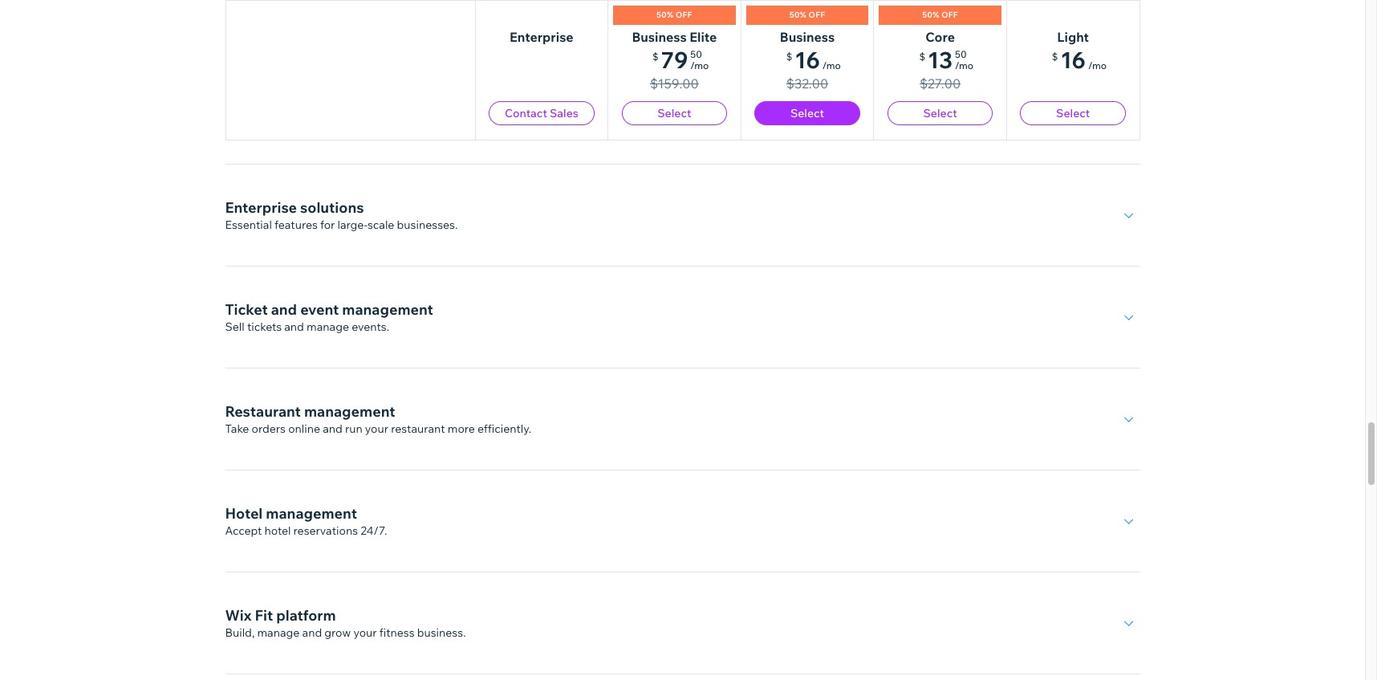 Task type: describe. For each thing, give the bounding box(es) containing it.
5 minute minimum
[[626, 19, 723, 34]]

wix
[[225, 606, 252, 625]]

4 minimum from the left
[[1060, 19, 1109, 34]]

/mo inside business $ 16 /mo $32.00
[[823, 59, 841, 71]]

1 3 pages from the left
[[920, 137, 961, 152]]

$ inside the $ 16 /mo
[[1052, 51, 1059, 63]]

1 3 from the left
[[920, 137, 927, 152]]

more
[[448, 422, 475, 436]]

customize
[[225, 116, 281, 130]]

management for restaurant management
[[304, 402, 395, 421]]

tools
[[300, 96, 335, 115]]

sales
[[550, 106, 579, 120]]

management inside ticket and event management sell tickets and manage events.
[[342, 300, 433, 319]]

core
[[926, 29, 955, 45]]

core $ 13 50 /mo $27.00
[[920, 29, 974, 92]]

3 hr from the left
[[1046, 19, 1057, 34]]

management for hotel management
[[266, 504, 357, 523]]

run
[[345, 422, 363, 436]]

restaurant
[[391, 422, 445, 436]]

site
[[309, 116, 328, 130]]

2 minimum from the left
[[794, 19, 843, 34]]

select for 13
[[924, 106, 958, 120]]

off for 16
[[809, 10, 826, 20]]

select button for 16
[[1021, 101, 1126, 125]]

2 pages from the left
[[799, 137, 831, 152]]

1 1 from the left
[[772, 19, 778, 34]]

dashboard pages
[[240, 137, 334, 152]]

ticket and event management sell tickets and manage events.
[[225, 300, 433, 334]]

enterprise for enterprise
[[510, 29, 574, 45]]

minute
[[635, 19, 672, 34]]

manage inside ticket and event management sell tickets and manage events.
[[307, 320, 349, 334]]

for
[[320, 218, 335, 232]]

custom
[[521, 19, 562, 34]]

hotel
[[225, 504, 263, 523]]

2 16 from the left
[[1061, 46, 1086, 74]]

contact sales button
[[489, 101, 595, 125]]

solutions
[[300, 198, 364, 217]]

50% for 13
[[923, 10, 940, 20]]

contact
[[505, 106, 547, 120]]

and up 'tickets'
[[271, 300, 297, 319]]

select for 16
[[1057, 106, 1091, 120]]

$27.00
[[920, 75, 961, 92]]

2 1 hr minimum from the left
[[905, 19, 976, 34]]

10
[[784, 137, 797, 152]]

fitness
[[380, 625, 415, 640]]

business for 16
[[780, 29, 835, 45]]

business elite $ 79 50 /mo $159.00
[[632, 29, 717, 92]]

1 1 hr minimum from the left
[[772, 19, 843, 34]]

business $ 16 /mo $32.00
[[780, 29, 841, 92]]

dashboard
[[240, 137, 299, 152]]

contact sales
[[505, 106, 579, 120]]

events.
[[352, 320, 389, 334]]

restaurant
[[225, 402, 301, 421]]

with
[[444, 116, 466, 130]]

reservations
[[294, 523, 358, 538]]

tickets
[[247, 320, 282, 334]]

3 minimum from the left
[[927, 19, 976, 34]]

2 select button from the left
[[755, 101, 861, 125]]

and for fit
[[302, 625, 322, 640]]

$ inside core $ 13 50 /mo $27.00
[[920, 51, 926, 63]]

50 inside core $ 13 50 /mo $27.00
[[956, 48, 967, 60]]

elite
[[690, 29, 717, 45]]

developer tools customize your site and analyze its usage with these advanced tools.
[[225, 96, 583, 130]]

$ inside the business elite $ 79 50 /mo $159.00
[[653, 51, 659, 63]]

24/7.
[[361, 523, 387, 538]]

$ 16 /mo
[[1052, 46, 1107, 74]]

build,
[[225, 625, 255, 640]]

off for 79
[[676, 10, 693, 20]]

50% for 79
[[657, 10, 674, 20]]



Task type: locate. For each thing, give the bounding box(es) containing it.
1 50% from the left
[[657, 10, 674, 20]]

50% off for 79
[[657, 10, 693, 20]]

hr
[[780, 19, 791, 34], [913, 19, 924, 34], [1046, 19, 1057, 34]]

accept
[[225, 523, 262, 538]]

1 vertical spatial manage
[[257, 625, 300, 640]]

50% up core
[[923, 10, 940, 20]]

4 pages from the left
[[1062, 137, 1094, 152]]

$32.00
[[787, 75, 829, 92]]

50% for 16
[[790, 10, 807, 20]]

50 inside the business elite $ 79 50 /mo $159.00
[[691, 48, 703, 60]]

select button for 79
[[622, 101, 728, 125]]

/mo inside the business elite $ 79 50 /mo $159.00
[[691, 59, 709, 71]]

select button down $27.00
[[888, 101, 994, 125]]

enterprise for enterprise solutions essential features for large-scale businesses.
[[225, 198, 297, 217]]

3 pages from the left
[[929, 137, 961, 152]]

0 horizontal spatial 50
[[691, 48, 703, 60]]

analyze
[[353, 116, 392, 130]]

and for tools
[[331, 116, 350, 130]]

minimum up $32.00 on the top right of page
[[794, 19, 843, 34]]

off for 13
[[942, 10, 959, 20]]

0 horizontal spatial 50%
[[657, 10, 674, 20]]

0 horizontal spatial business
[[632, 29, 687, 45]]

2 horizontal spatial 50% off
[[923, 10, 959, 20]]

enterprise
[[510, 29, 574, 45], [225, 198, 297, 217]]

hotel management accept hotel reservations 24/7.
[[225, 504, 387, 538]]

your for wix fit platform
[[354, 625, 377, 640]]

off up business $ 16 /mo $32.00
[[809, 10, 826, 20]]

your inside wix fit platform build, manage and grow your fitness business.
[[354, 625, 377, 640]]

1 hr minimum up $32.00 on the top right of page
[[772, 19, 843, 34]]

2 50% off from the left
[[790, 10, 826, 20]]

select for 79
[[658, 106, 692, 120]]

manage down event on the top of the page
[[307, 320, 349, 334]]

business up 79
[[632, 29, 687, 45]]

2 select from the left
[[791, 106, 825, 120]]

50 down elite
[[691, 48, 703, 60]]

3
[[920, 137, 927, 152], [1053, 137, 1059, 152]]

50% right the 5
[[657, 10, 674, 20]]

management up run
[[304, 402, 395, 421]]

off up elite
[[676, 10, 693, 20]]

5
[[626, 19, 633, 34]]

1 horizontal spatial 3
[[1053, 137, 1059, 152]]

off up core
[[942, 10, 959, 20]]

1
[[772, 19, 778, 34], [905, 19, 911, 34], [1038, 19, 1044, 34]]

3 off from the left
[[942, 10, 959, 20]]

select button down the $ 16 /mo on the right top
[[1021, 101, 1126, 125]]

1 horizontal spatial 1 hr minimum
[[905, 19, 976, 34]]

4 select button from the left
[[1021, 101, 1126, 125]]

1 horizontal spatial business
[[780, 29, 835, 45]]

4 /mo from the left
[[1089, 59, 1107, 71]]

usage
[[409, 116, 441, 130]]

unlimited down $159.00
[[649, 137, 700, 152]]

hr left 'light' on the top of page
[[1046, 19, 1057, 34]]

3 1 hr minimum from the left
[[1038, 19, 1109, 34]]

1 50% off from the left
[[657, 10, 693, 20]]

2 3 from the left
[[1053, 137, 1059, 152]]

16 down 'light' on the top of page
[[1061, 46, 1086, 74]]

your up the dashboard pages
[[283, 116, 307, 130]]

3 1 from the left
[[1038, 19, 1044, 34]]

2 50 from the left
[[956, 48, 967, 60]]

2 horizontal spatial 50%
[[923, 10, 940, 20]]

business up $32.00 on the top right of page
[[780, 29, 835, 45]]

advanced
[[500, 116, 552, 130]]

1 vertical spatial your
[[365, 422, 389, 436]]

3 select from the left
[[924, 106, 958, 120]]

/mo down 'light' on the top of page
[[1089, 59, 1107, 71]]

/mo inside core $ 13 50 /mo $27.00
[[956, 59, 974, 71]]

0 horizontal spatial 3 pages
[[920, 137, 961, 152]]

1 off from the left
[[676, 10, 693, 20]]

2 $ from the left
[[787, 51, 793, 63]]

1 horizontal spatial hr
[[913, 19, 924, 34]]

1 horizontal spatial 3 pages
[[1053, 137, 1094, 152]]

sell
[[225, 320, 245, 334]]

/mo right 79
[[691, 59, 709, 71]]

2 vertical spatial your
[[354, 625, 377, 640]]

3 50% from the left
[[923, 10, 940, 20]]

management inside the hotel management accept hotel reservations 24/7.
[[266, 504, 357, 523]]

/mo right 13
[[956, 59, 974, 71]]

select button down $159.00
[[622, 101, 728, 125]]

enterprise up contact sales button on the top of page
[[510, 29, 574, 45]]

event
[[300, 300, 339, 319]]

tools.
[[554, 116, 583, 130]]

2 unlimited from the left
[[649, 137, 700, 152]]

take
[[225, 422, 249, 436]]

orders
[[252, 422, 286, 436]]

0 vertical spatial enterprise
[[510, 29, 574, 45]]

developer
[[225, 96, 296, 115]]

management inside restaurant management take orders online and run your restaurant more efficiently.
[[304, 402, 395, 421]]

$ up $32.00 on the top right of page
[[787, 51, 793, 63]]

10 pages
[[784, 137, 831, 152]]

off
[[676, 10, 693, 20], [809, 10, 826, 20], [942, 10, 959, 20]]

3 pages
[[920, 137, 961, 152], [1053, 137, 1094, 152]]

and down platform at the left bottom
[[302, 625, 322, 640]]

hotel
[[265, 523, 291, 538]]

50% off up business $ 16 /mo $32.00
[[790, 10, 826, 20]]

0 horizontal spatial manage
[[257, 625, 300, 640]]

$ inside business $ 16 /mo $32.00
[[787, 51, 793, 63]]

manage down 'fit'
[[257, 625, 300, 640]]

1 unlimited from the left
[[516, 137, 567, 152]]

/mo up $32.00 on the top right of page
[[823, 59, 841, 71]]

business
[[632, 29, 687, 45], [780, 29, 835, 45]]

management
[[342, 300, 433, 319], [304, 402, 395, 421], [266, 504, 357, 523]]

online
[[288, 422, 320, 436]]

2 horizontal spatial off
[[942, 10, 959, 20]]

scale
[[368, 218, 395, 232]]

1 select button from the left
[[622, 101, 728, 125]]

hr left core
[[913, 19, 924, 34]]

0 horizontal spatial hr
[[780, 19, 791, 34]]

2 hr from the left
[[913, 19, 924, 34]]

2 business from the left
[[780, 29, 835, 45]]

0 vertical spatial management
[[342, 300, 433, 319]]

1 16 from the left
[[795, 46, 820, 74]]

$ left 13
[[920, 51, 926, 63]]

50% off
[[657, 10, 693, 20], [790, 10, 826, 20], [923, 10, 959, 20]]

1 horizontal spatial 16
[[1061, 46, 1086, 74]]

50 right 13
[[956, 48, 967, 60]]

1 vertical spatial enterprise
[[225, 198, 297, 217]]

business.
[[417, 625, 466, 640]]

these
[[469, 116, 498, 130]]

its
[[394, 116, 407, 130]]

ticket
[[225, 300, 268, 319]]

13
[[928, 46, 953, 74]]

1 horizontal spatial manage
[[307, 320, 349, 334]]

and right site
[[331, 116, 350, 130]]

0 horizontal spatial 3
[[920, 137, 927, 152]]

your for restaurant management
[[365, 422, 389, 436]]

/mo inside the $ 16 /mo
[[1089, 59, 1107, 71]]

pages
[[301, 137, 334, 152], [799, 137, 831, 152], [929, 137, 961, 152], [1062, 137, 1094, 152]]

platform
[[276, 606, 336, 625]]

16
[[795, 46, 820, 74], [1061, 46, 1086, 74]]

1 horizontal spatial 1
[[905, 19, 911, 34]]

50% off up core
[[923, 10, 959, 20]]

minimum up 79
[[674, 19, 723, 34]]

1 select from the left
[[658, 106, 692, 120]]

and
[[331, 116, 350, 130], [271, 300, 297, 319], [284, 320, 304, 334], [323, 422, 343, 436], [302, 625, 322, 640]]

3 50% off from the left
[[923, 10, 959, 20]]

1 $ from the left
[[653, 51, 659, 63]]

your right run
[[365, 422, 389, 436]]

1 pages from the left
[[301, 137, 334, 152]]

light
[[1058, 29, 1090, 45]]

essential
[[225, 218, 272, 232]]

select button for 13
[[888, 101, 994, 125]]

1 hr minimum
[[772, 19, 843, 34], [905, 19, 976, 34], [1038, 19, 1109, 34]]

restaurant management take orders online and run your restaurant more efficiently.
[[225, 402, 532, 436]]

your inside restaurant management take orders online and run your restaurant more efficiently.
[[365, 422, 389, 436]]

manage
[[307, 320, 349, 334], [257, 625, 300, 640]]

0 horizontal spatial 16
[[795, 46, 820, 74]]

79
[[661, 46, 688, 74]]

and inside wix fit platform build, manage and grow your fitness business.
[[302, 625, 322, 640]]

minimum
[[674, 19, 723, 34], [794, 19, 843, 34], [927, 19, 976, 34], [1060, 19, 1109, 34]]

1 left business $ 16 /mo $32.00
[[772, 19, 778, 34]]

$ down 'light' on the top of page
[[1052, 51, 1059, 63]]

0 horizontal spatial unlimited
[[516, 137, 567, 152]]

16 inside business $ 16 /mo $32.00
[[795, 46, 820, 74]]

unlimited
[[516, 137, 567, 152], [649, 137, 700, 152]]

50
[[691, 48, 703, 60], [956, 48, 967, 60]]

50%
[[657, 10, 674, 20], [790, 10, 807, 20], [923, 10, 940, 20]]

select down $32.00 on the top right of page
[[791, 106, 825, 120]]

1 horizontal spatial 50
[[956, 48, 967, 60]]

2 off from the left
[[809, 10, 826, 20]]

business inside the business elite $ 79 50 /mo $159.00
[[632, 29, 687, 45]]

2 /mo from the left
[[823, 59, 841, 71]]

grow
[[325, 625, 351, 640]]

minimum up the $ 16 /mo on the right top
[[1060, 19, 1109, 34]]

select button down $32.00 on the top right of page
[[755, 101, 861, 125]]

1 hr from the left
[[780, 19, 791, 34]]

1 horizontal spatial 50% off
[[790, 10, 826, 20]]

wix fit platform build, manage and grow your fitness business.
[[225, 606, 466, 640]]

fit
[[255, 606, 273, 625]]

1 horizontal spatial off
[[809, 10, 826, 20]]

/mo
[[691, 59, 709, 71], [823, 59, 841, 71], [956, 59, 974, 71], [1089, 59, 1107, 71]]

0 vertical spatial manage
[[307, 320, 349, 334]]

1 hr minimum up 13
[[905, 19, 976, 34]]

unlimited down advanced
[[516, 137, 567, 152]]

management up events.
[[342, 300, 433, 319]]

large-
[[338, 218, 368, 232]]

1 hr minimum up the $ 16 /mo on the right top
[[1038, 19, 1109, 34]]

1 left core
[[905, 19, 911, 34]]

your
[[283, 116, 307, 130], [365, 422, 389, 436], [354, 625, 377, 640]]

your inside developer tools customize your site and analyze its usage with these advanced tools.
[[283, 116, 307, 130]]

50% off up elite
[[657, 10, 693, 20]]

$159.00
[[650, 75, 699, 92]]

3 $ from the left
[[920, 51, 926, 63]]

4 $ from the left
[[1052, 51, 1059, 63]]

features
[[275, 218, 318, 232]]

0 horizontal spatial enterprise
[[225, 198, 297, 217]]

1 50 from the left
[[691, 48, 703, 60]]

1 left 'light' on the top of page
[[1038, 19, 1044, 34]]

50% off for 13
[[923, 10, 959, 20]]

2 3 pages from the left
[[1053, 137, 1094, 152]]

enterprise solutions essential features for large-scale businesses.
[[225, 198, 458, 232]]

hr up $32.00 on the top right of page
[[780, 19, 791, 34]]

select
[[658, 106, 692, 120], [791, 106, 825, 120], [924, 106, 958, 120], [1057, 106, 1091, 120]]

0 horizontal spatial off
[[676, 10, 693, 20]]

$
[[653, 51, 659, 63], [787, 51, 793, 63], [920, 51, 926, 63], [1052, 51, 1059, 63]]

50% up business $ 16 /mo $32.00
[[790, 10, 807, 20]]

enterprise inside "enterprise solutions essential features for large-scale businesses."
[[225, 198, 297, 217]]

2 horizontal spatial 1 hr minimum
[[1038, 19, 1109, 34]]

2 horizontal spatial 1
[[1038, 19, 1044, 34]]

1 /mo from the left
[[691, 59, 709, 71]]

3 /mo from the left
[[956, 59, 974, 71]]

select down the $ 16 /mo on the right top
[[1057, 106, 1091, 120]]

2 1 from the left
[[905, 19, 911, 34]]

businesses.
[[397, 218, 458, 232]]

3 select button from the left
[[888, 101, 994, 125]]

0 horizontal spatial 1 hr minimum
[[772, 19, 843, 34]]

1 vertical spatial management
[[304, 402, 395, 421]]

manage inside wix fit platform build, manage and grow your fitness business.
[[257, 625, 300, 640]]

enterprise up essential
[[225, 198, 297, 217]]

0 horizontal spatial 1
[[772, 19, 778, 34]]

business inside business $ 16 /mo $32.00
[[780, 29, 835, 45]]

$ left 79
[[653, 51, 659, 63]]

2 50% from the left
[[790, 10, 807, 20]]

0 vertical spatial your
[[283, 116, 307, 130]]

4 select from the left
[[1057, 106, 1091, 120]]

and for management
[[323, 422, 343, 436]]

16 up $32.00 on the top right of page
[[795, 46, 820, 74]]

1 minimum from the left
[[674, 19, 723, 34]]

1 business from the left
[[632, 29, 687, 45]]

select button
[[622, 101, 728, 125], [755, 101, 861, 125], [888, 101, 994, 125], [1021, 101, 1126, 125]]

management up "reservations"
[[266, 504, 357, 523]]

and right 'tickets'
[[284, 320, 304, 334]]

select down $27.00
[[924, 106, 958, 120]]

business for 79
[[632, 29, 687, 45]]

efficiently.
[[478, 422, 532, 436]]

1 horizontal spatial enterprise
[[510, 29, 574, 45]]

2 horizontal spatial hr
[[1046, 19, 1057, 34]]

and left run
[[323, 422, 343, 436]]

and inside developer tools customize your site and analyze its usage with these advanced tools.
[[331, 116, 350, 130]]

your right grow
[[354, 625, 377, 640]]

1 horizontal spatial 50%
[[790, 10, 807, 20]]

minimum up 13
[[927, 19, 976, 34]]

50% off for 16
[[790, 10, 826, 20]]

2 vertical spatial management
[[266, 504, 357, 523]]

0 horizontal spatial 50% off
[[657, 10, 693, 20]]

1 horizontal spatial unlimited
[[649, 137, 700, 152]]

and inside restaurant management take orders online and run your restaurant more efficiently.
[[323, 422, 343, 436]]

select down $159.00
[[658, 106, 692, 120]]



Task type: vqa. For each thing, say whether or not it's contained in the screenshot.
Ticket and event management Sell tickets and manage events.
yes



